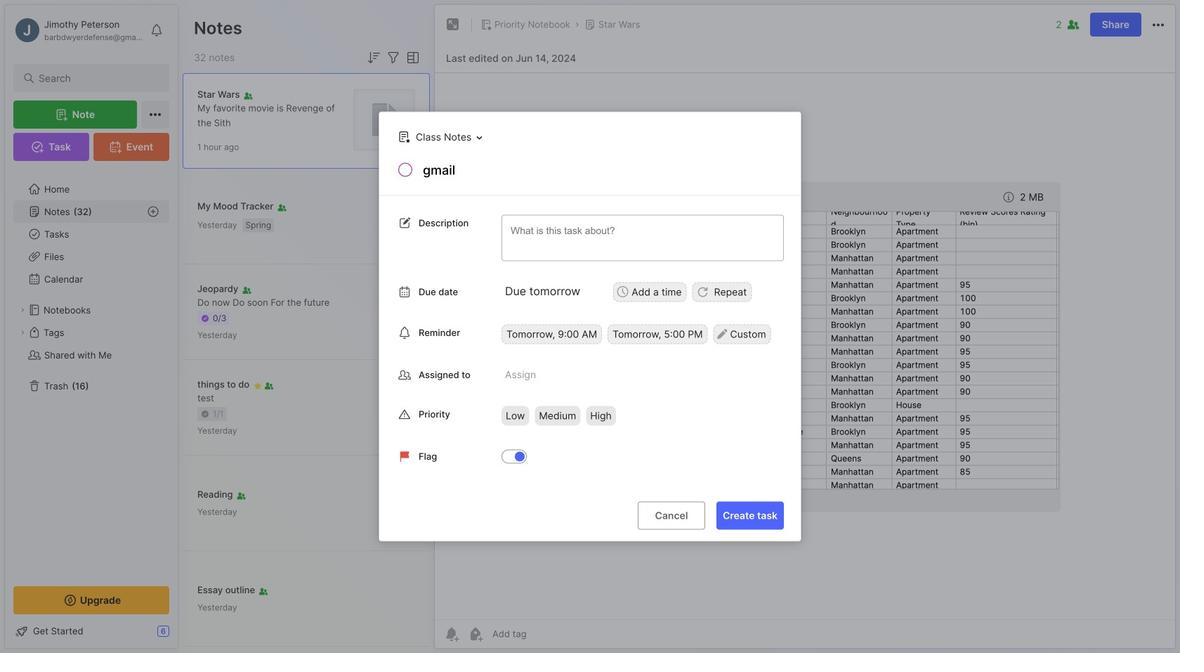 Task type: vqa. For each thing, say whether or not it's contained in the screenshot.
Note Editor TEXT FIELD
yes



Task type: describe. For each thing, give the bounding box(es) containing it.
Go to note or move task field
[[392, 127, 487, 147]]

add a reminder image
[[444, 626, 460, 642]]

expand notebooks image
[[18, 306, 27, 314]]

Enter task text field
[[422, 161, 784, 182]]

tree inside main element
[[5, 169, 178, 574]]

note window element
[[434, 4, 1177, 649]]

expand note image
[[445, 16, 462, 33]]

expand tags image
[[18, 328, 27, 337]]

thumbnail image
[[354, 89, 415, 151]]



Task type: locate. For each thing, give the bounding box(es) containing it.
main element
[[0, 0, 183, 653]]

What is this task about? text field
[[502, 215, 784, 261]]

tree
[[5, 169, 178, 574]]

add tag image
[[467, 626, 484, 642]]

None search field
[[39, 70, 151, 86]]

none search field inside main element
[[39, 70, 151, 86]]

Search text field
[[39, 72, 151, 85]]

Note Editor text field
[[435, 72, 1176, 619]]



